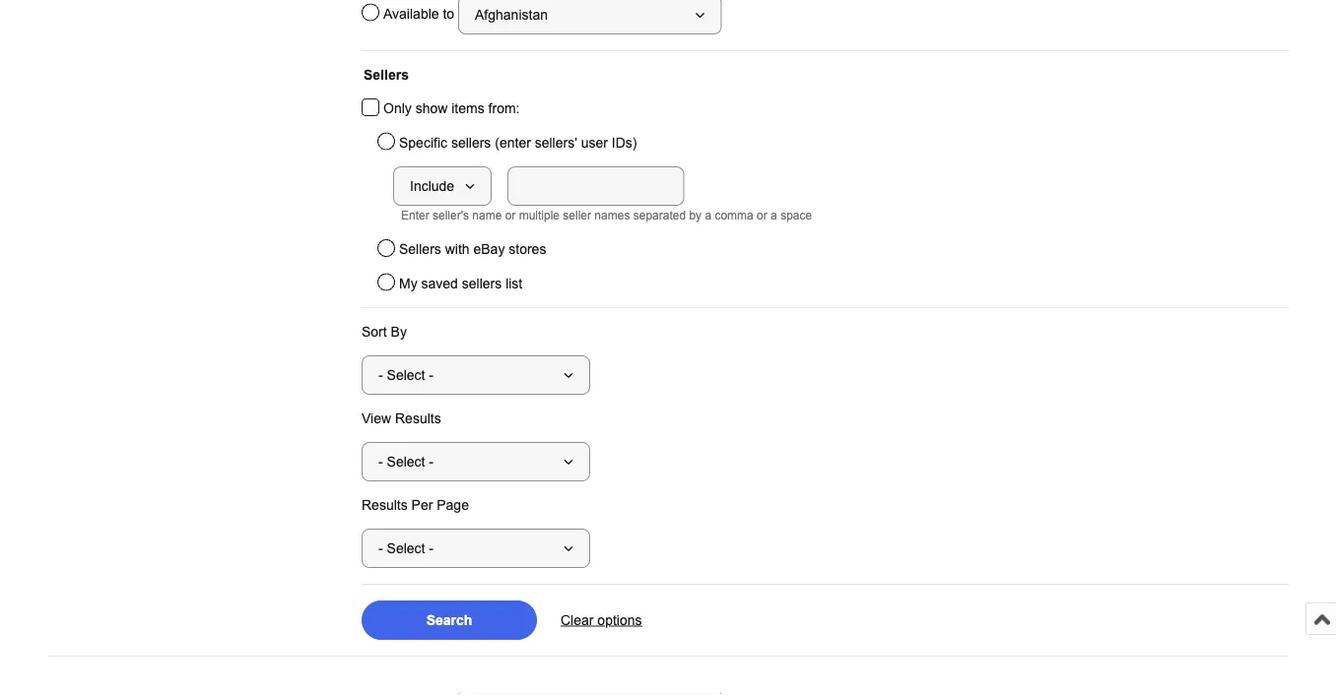Task type: describe. For each thing, give the bounding box(es) containing it.
(enter
[[495, 135, 531, 151]]

results per page
[[362, 498, 469, 513]]

only
[[383, 101, 412, 117]]

my saved sellers list
[[399, 276, 523, 292]]

with
[[445, 242, 470, 258]]

enter
[[401, 209, 429, 223]]

0 vertical spatial sellers
[[451, 135, 491, 151]]

view results
[[362, 411, 441, 427]]

sellers'
[[535, 135, 577, 151]]

view
[[362, 411, 391, 427]]

my
[[399, 276, 417, 292]]

1 vertical spatial results
[[362, 498, 408, 513]]

clear options link
[[561, 613, 642, 629]]

page
[[437, 498, 469, 513]]

Seller ID text field
[[507, 167, 684, 206]]

names
[[595, 209, 630, 223]]

name
[[472, 209, 502, 223]]

1 or from the left
[[505, 209, 516, 223]]

search
[[426, 613, 472, 629]]

user
[[581, 135, 608, 151]]

seller
[[563, 209, 591, 223]]

items
[[452, 101, 485, 117]]

show
[[416, 101, 448, 117]]

clear
[[561, 613, 594, 629]]

per
[[411, 498, 433, 513]]

specific
[[399, 135, 447, 151]]

multiple
[[519, 209, 560, 223]]

1 a from the left
[[705, 209, 712, 223]]

sort
[[362, 325, 387, 340]]



Task type: vqa. For each thing, say whether or not it's contained in the screenshot.
2nd a
yes



Task type: locate. For each thing, give the bounding box(es) containing it.
sellers for sellers with ebay stores
[[399, 242, 441, 258]]

results
[[395, 411, 441, 427], [362, 498, 408, 513]]

sellers left list
[[462, 276, 502, 292]]

list
[[506, 276, 523, 292]]

sellers down enter
[[399, 242, 441, 258]]

1 horizontal spatial a
[[771, 209, 777, 223]]

space
[[781, 209, 812, 223]]

by
[[689, 209, 702, 223]]

sort by
[[362, 325, 407, 340]]

1 vertical spatial sellers
[[462, 276, 502, 292]]

0 vertical spatial results
[[395, 411, 441, 427]]

seller's
[[433, 209, 469, 223]]

sellers up only
[[364, 67, 409, 83]]

saved
[[421, 276, 458, 292]]

or
[[505, 209, 516, 223], [757, 209, 767, 223]]

ebay
[[473, 242, 505, 258]]

0 vertical spatial sellers
[[364, 67, 409, 83]]

sellers down the items
[[451, 135, 491, 151]]

search button
[[362, 602, 537, 641]]

results right view
[[395, 411, 441, 427]]

0 horizontal spatial a
[[705, 209, 712, 223]]

sellers with ebay stores
[[399, 242, 546, 258]]

2 a from the left
[[771, 209, 777, 223]]

to
[[443, 7, 454, 22]]

0 horizontal spatial or
[[505, 209, 516, 223]]

footer
[[47, 657, 1289, 695]]

sellers
[[364, 67, 409, 83], [399, 242, 441, 258]]

or right name
[[505, 209, 516, 223]]

a left space
[[771, 209, 777, 223]]

separated
[[633, 209, 686, 223]]

comma
[[715, 209, 754, 223]]

ids)
[[612, 135, 637, 151]]

options
[[597, 613, 642, 629]]

enter seller's name or multiple seller names separated by a comma or a space
[[401, 209, 812, 223]]

from:
[[488, 101, 520, 117]]

or right comma
[[757, 209, 767, 223]]

stores
[[509, 242, 546, 258]]

2 or from the left
[[757, 209, 767, 223]]

specific sellers (enter sellers' user ids)
[[399, 135, 637, 151]]

sellers for sellers
[[364, 67, 409, 83]]

sellers
[[451, 135, 491, 151], [462, 276, 502, 292]]

by
[[391, 325, 407, 340]]

only show items from:
[[383, 101, 520, 117]]

clear options
[[561, 613, 642, 629]]

a right by
[[705, 209, 712, 223]]

available to
[[383, 7, 458, 22]]

results left per
[[362, 498, 408, 513]]

available
[[383, 7, 439, 22]]

1 vertical spatial sellers
[[399, 242, 441, 258]]

a
[[705, 209, 712, 223], [771, 209, 777, 223]]

1 horizontal spatial or
[[757, 209, 767, 223]]



